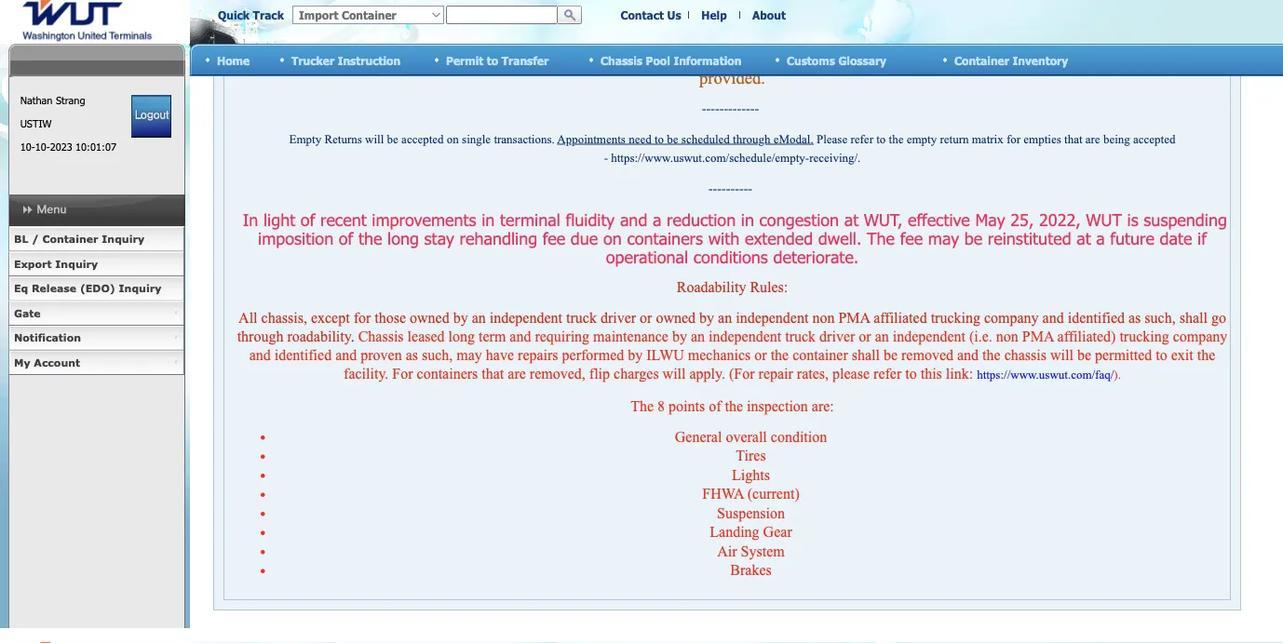 Task type: describe. For each thing, give the bounding box(es) containing it.
transfer
[[502, 53, 549, 67]]

eq release (edo) inquiry link
[[8, 277, 184, 301]]

bl
[[14, 233, 28, 245]]

container inventory
[[955, 53, 1069, 67]]

us
[[668, 8, 682, 22]]

10-10-2023 10:01:07
[[20, 141, 116, 153]]

my account link
[[8, 351, 184, 375]]

1 vertical spatial container
[[42, 233, 98, 245]]

inquiry for container
[[102, 233, 144, 245]]

quick track
[[218, 8, 284, 22]]

nathan strang
[[20, 94, 85, 107]]

chassis
[[601, 53, 643, 67]]

my
[[14, 356, 30, 369]]

customs glossary
[[787, 53, 887, 67]]

to
[[487, 53, 499, 67]]

pool
[[646, 53, 671, 67]]

10:01:07
[[76, 141, 116, 153]]

help
[[702, 8, 727, 22]]

home
[[217, 53, 250, 67]]

help link
[[702, 8, 727, 22]]

track
[[253, 8, 284, 22]]

1 vertical spatial inquiry
[[55, 258, 98, 270]]

gate link
[[8, 301, 184, 326]]

eq release (edo) inquiry
[[14, 282, 161, 295]]

customs
[[787, 53, 836, 67]]

my account
[[14, 356, 80, 369]]

chassis pool information
[[601, 53, 742, 67]]

notification link
[[8, 326, 184, 351]]

2023
[[50, 141, 72, 153]]

(edo)
[[80, 282, 115, 295]]

strang
[[56, 94, 85, 107]]

/
[[32, 233, 39, 245]]



Task type: locate. For each thing, give the bounding box(es) containing it.
10-
[[20, 141, 35, 153], [35, 141, 50, 153]]

inquiry for (edo)
[[119, 282, 161, 295]]

1 horizontal spatial container
[[955, 53, 1010, 67]]

inquiry up the export inquiry link
[[102, 233, 144, 245]]

bl / container inquiry link
[[8, 227, 184, 252]]

contact us link
[[621, 8, 682, 22]]

about
[[753, 8, 786, 22]]

2 10- from the left
[[35, 141, 50, 153]]

contact
[[621, 8, 664, 22]]

permit to transfer
[[446, 53, 549, 67]]

release
[[32, 282, 76, 295]]

trucker
[[292, 53, 335, 67]]

glossary
[[839, 53, 887, 67]]

2 vertical spatial inquiry
[[119, 282, 161, 295]]

inquiry
[[102, 233, 144, 245], [55, 258, 98, 270], [119, 282, 161, 295]]

about link
[[753, 8, 786, 22]]

0 horizontal spatial container
[[42, 233, 98, 245]]

export inquiry
[[14, 258, 98, 270]]

trucker instruction
[[292, 53, 401, 67]]

permit
[[446, 53, 484, 67]]

login image
[[132, 95, 172, 138]]

container
[[955, 53, 1010, 67], [42, 233, 98, 245]]

contact us
[[621, 8, 682, 22]]

export inquiry link
[[8, 252, 184, 277]]

notification
[[14, 332, 81, 344]]

inquiry down bl / container inquiry
[[55, 258, 98, 270]]

export
[[14, 258, 52, 270]]

None text field
[[446, 6, 558, 24]]

0 vertical spatial container
[[955, 53, 1010, 67]]

inventory
[[1013, 53, 1069, 67]]

account
[[34, 356, 80, 369]]

information
[[674, 53, 742, 67]]

0 vertical spatial inquiry
[[102, 233, 144, 245]]

container left inventory
[[955, 53, 1010, 67]]

instruction
[[338, 53, 401, 67]]

eq
[[14, 282, 28, 295]]

ustiw
[[20, 117, 52, 130]]

container up export inquiry
[[42, 233, 98, 245]]

nathan
[[20, 94, 53, 107]]

quick
[[218, 8, 250, 22]]

gate
[[14, 307, 41, 320]]

bl / container inquiry
[[14, 233, 144, 245]]

inquiry right (edo)
[[119, 282, 161, 295]]

1 10- from the left
[[20, 141, 35, 153]]



Task type: vqa. For each thing, say whether or not it's contained in the screenshot.
/
yes



